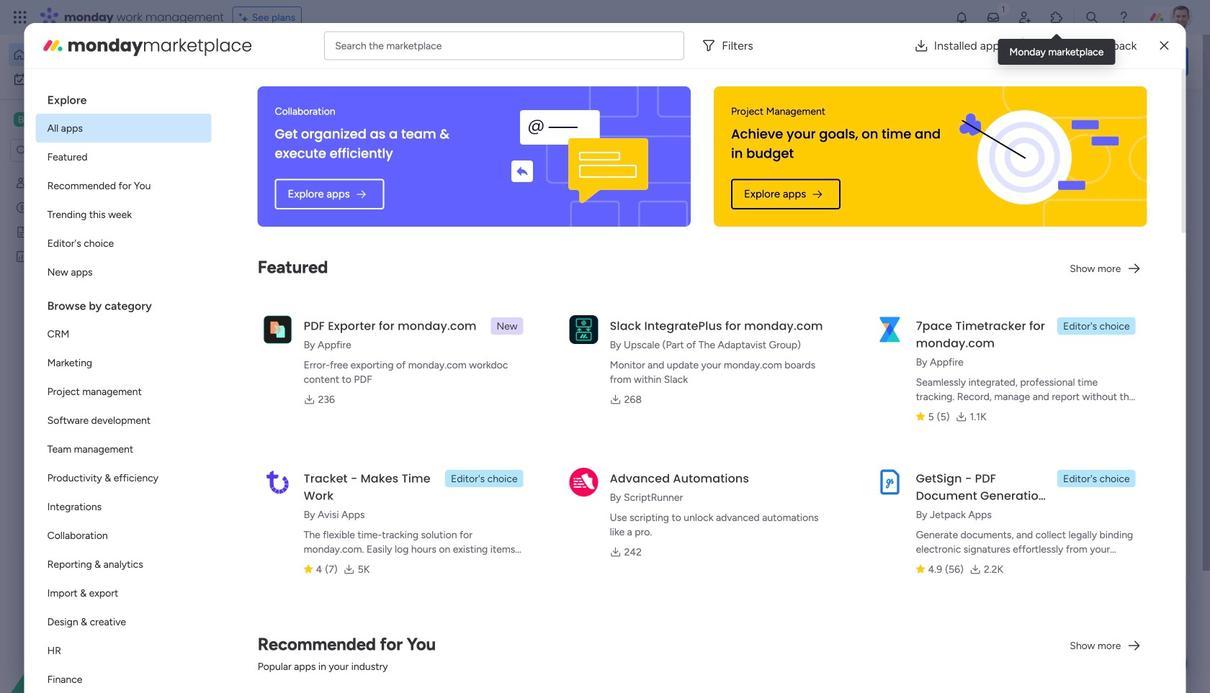Task type: describe. For each thing, give the bounding box(es) containing it.
public dashboard image
[[15, 250, 29, 264]]

public board image
[[15, 225, 29, 239]]

terry turtle image
[[1170, 6, 1193, 29]]

0 vertical spatial dapulse x slim image
[[1160, 37, 1169, 54]]

notifications image
[[954, 10, 969, 24]]

2 heading from the top
[[36, 287, 211, 320]]

update feed image
[[986, 10, 1000, 24]]

2 check circle image from the top
[[994, 154, 1003, 164]]

lottie animation image for the topmost lottie animation element
[[565, 35, 970, 89]]

workspace image
[[14, 112, 28, 127]]

v2 bolt switch image
[[1096, 54, 1105, 70]]

monday marketplace image
[[1049, 10, 1064, 24]]

2 banner logo image from the left
[[942, 86, 1130, 227]]

1 element
[[368, 542, 385, 560]]

1 vertical spatial dapulse x slim image
[[1167, 104, 1184, 122]]

quick search results list box
[[223, 135, 938, 502]]

lottie animation image for left lottie animation element
[[0, 548, 184, 694]]

1 banner logo image from the left
[[486, 86, 673, 227]]

public board image
[[241, 263, 256, 279]]

1 check circle image from the top
[[994, 135, 1003, 146]]

v2 user feedback image
[[984, 53, 995, 70]]

circle o image
[[994, 172, 1003, 183]]

1 heading from the top
[[36, 81, 211, 114]]

Search in workspace field
[[30, 142, 120, 159]]



Task type: vqa. For each thing, say whether or not it's contained in the screenshot.
Dapulse Close image
no



Task type: locate. For each thing, give the bounding box(es) containing it.
1 vertical spatial heading
[[36, 287, 211, 320]]

1 image
[[997, 1, 1010, 17]]

contact sales element
[[972, 663, 1188, 694]]

banner logo image
[[486, 86, 673, 227], [942, 86, 1130, 227]]

0 horizontal spatial lottie animation image
[[0, 548, 184, 694]]

list box
[[36, 81, 211, 694], [0, 168, 184, 464]]

option
[[9, 43, 175, 66], [9, 68, 175, 91], [36, 114, 211, 143], [36, 143, 211, 171], [0, 170, 184, 173], [36, 171, 211, 200], [36, 200, 211, 229], [36, 229, 211, 258], [36, 258, 211, 287], [36, 320, 211, 349], [36, 349, 211, 377], [36, 377, 211, 406], [36, 406, 211, 435], [36, 435, 211, 464], [36, 464, 211, 493], [36, 493, 211, 521], [36, 521, 211, 550], [36, 550, 211, 579], [36, 579, 211, 608], [36, 608, 211, 637], [36, 637, 211, 666], [36, 666, 211, 694]]

2 vertical spatial check circle image
[[994, 190, 1003, 201]]

getting started element
[[972, 525, 1188, 583]]

monday marketplace image
[[41, 34, 65, 57]]

1 vertical spatial check circle image
[[994, 154, 1003, 164]]

dapulse x slim image
[[1160, 37, 1169, 54], [1167, 104, 1184, 122]]

1 horizontal spatial lottie animation element
[[565, 35, 970, 89]]

1 horizontal spatial lottie animation image
[[565, 35, 970, 89]]

0 horizontal spatial banner logo image
[[486, 86, 673, 227]]

search everything image
[[1085, 10, 1099, 24]]

0 vertical spatial heading
[[36, 81, 211, 114]]

heading
[[36, 81, 211, 114], [36, 287, 211, 320]]

check circle image
[[994, 135, 1003, 146], [994, 154, 1003, 164], [994, 190, 1003, 201]]

select product image
[[13, 10, 27, 24]]

workspace selection element
[[14, 111, 91, 128]]

0 vertical spatial check circle image
[[994, 135, 1003, 146]]

see plans image
[[239, 9, 252, 25]]

templates image image
[[985, 290, 1176, 389]]

1 horizontal spatial banner logo image
[[942, 86, 1130, 227]]

invite members image
[[1018, 10, 1032, 24]]

help image
[[1116, 10, 1131, 24]]

0 horizontal spatial lottie animation element
[[0, 548, 184, 694]]

0 vertical spatial lottie animation element
[[565, 35, 970, 89]]

1 vertical spatial lottie animation element
[[0, 548, 184, 694]]

0 vertical spatial lottie animation image
[[565, 35, 970, 89]]

lottie animation element
[[565, 35, 970, 89], [0, 548, 184, 694]]

lottie animation image
[[565, 35, 970, 89], [0, 548, 184, 694]]

3 check circle image from the top
[[994, 190, 1003, 201]]

app logo image
[[263, 315, 292, 344], [569, 315, 598, 344], [876, 315, 904, 344], [263, 468, 292, 497], [569, 468, 598, 497], [876, 468, 904, 497]]

1 vertical spatial lottie animation image
[[0, 548, 184, 694]]

help center element
[[972, 594, 1188, 652]]



